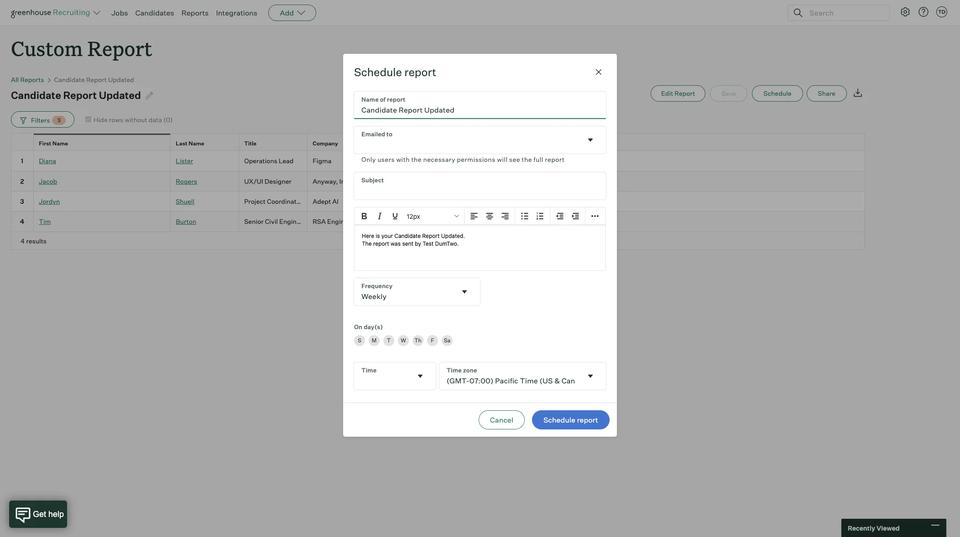 Task type: vqa. For each thing, say whether or not it's contained in the screenshot.
TD popup button
yes



Task type: locate. For each thing, give the bounding box(es) containing it.
jacob link
[[39, 177, 57, 185]]

tim
[[39, 218, 51, 226]]

w
[[401, 337, 406, 344]]

2 row from the top
[[11, 151, 865, 171]]

2 name from the left
[[189, 140, 204, 147]]

name right last
[[189, 140, 204, 147]]

rsa
[[313, 218, 326, 226]]

schedule
[[354, 65, 402, 79], [764, 90, 791, 97], [543, 416, 575, 425]]

project
[[244, 198, 266, 205]]

3 row from the top
[[11, 171, 865, 192]]

0 horizontal spatial the
[[411, 156, 422, 163]]

0 horizontal spatial toggle flyout image
[[460, 287, 469, 296]]

last
[[176, 140, 187, 147]]

share
[[818, 90, 835, 97]]

1 horizontal spatial toggle flyout image
[[586, 135, 595, 145]]

tim link
[[39, 218, 51, 226]]

3 inside cell
[[20, 198, 24, 205]]

candidate down the all reports
[[11, 89, 61, 101]]

th
[[414, 337, 422, 344]]

allison tuohy
[[450, 198, 490, 205]]

column header
[[444, 134, 513, 151]]

4 down 3 cell
[[20, 218, 24, 226]]

last name
[[176, 140, 204, 147]]

1 vertical spatial report
[[545, 156, 565, 163]]

1 horizontal spatial report
[[545, 156, 565, 163]]

only users with the necessary permissions will see the full report
[[361, 156, 565, 163]]

all reports
[[11, 76, 44, 84]]

row containing first name
[[11, 133, 865, 154]]

only
[[361, 156, 376, 163]]

table
[[11, 133, 865, 250]]

custom
[[11, 35, 83, 62]]

1 horizontal spatial schedule report
[[543, 416, 598, 425]]

2 horizontal spatial report
[[577, 416, 598, 425]]

with
[[396, 156, 410, 163]]

5 row from the top
[[11, 212, 865, 232]]

1 toolbar from the left
[[465, 207, 515, 225]]

1 vertical spatial schedule
[[764, 90, 791, 97]]

custom report
[[11, 35, 152, 62]]

toggle flyout image
[[586, 135, 595, 145], [416, 372, 425, 381]]

save and schedule this report to revisit it! element
[[710, 85, 752, 102]]

necessary
[[423, 156, 455, 163]]

3 right filters
[[57, 117, 61, 124]]

reports right all
[[20, 76, 44, 84]]

permissions
[[457, 156, 495, 163]]

cell
[[376, 151, 444, 171], [376, 171, 444, 192], [444, 171, 513, 192], [513, 171, 865, 192], [376, 192, 444, 212], [513, 192, 865, 212], [376, 212, 444, 232]]

all reports link
[[11, 76, 44, 84]]

1 vertical spatial reports
[[20, 76, 44, 84]]

project coordinator
[[244, 198, 303, 205]]

tuohy
[[471, 198, 490, 205]]

0 horizontal spatial schedule
[[354, 65, 402, 79]]

test dumtwo for test dumtwo
[[450, 218, 491, 226]]

candidate report updated
[[54, 76, 134, 84], [11, 89, 141, 101]]

1 row from the top
[[11, 133, 865, 154]]

dumtwo
[[464, 157, 491, 165], [464, 218, 491, 226], [532, 218, 559, 226]]

2 cell
[[11, 171, 34, 192]]

1 vertical spatial 4
[[21, 237, 25, 245]]

shuell
[[176, 198, 194, 205]]

jacob
[[39, 177, 57, 185]]

0 vertical spatial reports
[[181, 8, 209, 17]]

reports link
[[181, 8, 209, 17]]

1 horizontal spatial toggle flyout image
[[586, 372, 595, 381]]

row containing 2
[[11, 171, 865, 192]]

name for first name
[[52, 140, 68, 147]]

row group containing 1
[[11, 151, 865, 232]]

0 horizontal spatial report
[[404, 65, 436, 79]]

report
[[404, 65, 436, 79], [545, 156, 565, 163], [577, 416, 598, 425]]

None field
[[354, 278, 480, 306], [354, 363, 436, 390], [439, 363, 606, 390], [354, 278, 480, 306], [354, 363, 436, 390], [439, 363, 606, 390]]

1 vertical spatial toggle flyout image
[[586, 372, 595, 381]]

1 horizontal spatial the
[[522, 156, 532, 163]]

ux/ui designer
[[244, 177, 292, 185]]

report right edit
[[675, 90, 695, 97]]

test
[[450, 157, 463, 165], [518, 157, 531, 165], [450, 218, 463, 226], [518, 218, 531, 226]]

0 horizontal spatial toggle flyout image
[[416, 372, 425, 381]]

0 horizontal spatial 3
[[20, 198, 24, 205]]

0 vertical spatial 4
[[20, 218, 24, 226]]

updated
[[108, 76, 134, 84], [99, 89, 141, 101]]

row
[[11, 133, 865, 154], [11, 151, 865, 171], [11, 171, 865, 192], [11, 192, 865, 212], [11, 212, 865, 232]]

4 for 4 results
[[21, 237, 25, 245]]

1 vertical spatial schedule report
[[543, 416, 598, 425]]

1 horizontal spatial schedule
[[543, 416, 575, 425]]

integrations
[[216, 8, 257, 17]]

candidate down custom report
[[54, 76, 85, 84]]

the left full
[[522, 156, 532, 163]]

test dummy
[[518, 157, 556, 165]]

rogers
[[176, 177, 197, 185]]

allison
[[450, 198, 470, 205]]

0 vertical spatial 3
[[57, 117, 61, 124]]

lead
[[279, 157, 294, 165]]

recently
[[848, 525, 875, 532]]

jordyn link
[[39, 198, 60, 205]]

on day(s)
[[354, 323, 383, 331]]

greenhouse recruiting image
[[11, 7, 93, 18]]

3
[[57, 117, 61, 124], [20, 198, 24, 205]]

row containing 1
[[11, 151, 865, 171]]

4 cell
[[11, 212, 34, 232]]

1 vertical spatial 3
[[20, 198, 24, 205]]

0 vertical spatial schedule report
[[354, 65, 436, 79]]

2 horizontal spatial schedule
[[764, 90, 791, 97]]

0 horizontal spatial name
[[52, 140, 68, 147]]

2 the from the left
[[522, 156, 532, 163]]

senior
[[244, 218, 264, 226]]

candidate report updated down 'candidate report updated' link
[[11, 89, 141, 101]]

0 vertical spatial schedule
[[354, 65, 402, 79]]

candidate report updated down custom report
[[54, 76, 134, 84]]

report
[[87, 35, 152, 62], [86, 76, 107, 84], [63, 89, 97, 101], [675, 90, 695, 97]]

4 row from the top
[[11, 192, 865, 212]]

row containing 4
[[11, 212, 865, 232]]

1 cell
[[11, 151, 34, 171]]

4
[[20, 218, 24, 226], [21, 237, 25, 245]]

dummy
[[532, 157, 556, 165]]

toolbar
[[465, 207, 515, 225], [515, 207, 550, 225], [550, 207, 585, 225]]

schedule inside button
[[764, 90, 791, 97]]

1
[[21, 157, 23, 165]]

add
[[280, 8, 294, 17]]

2 vertical spatial schedule
[[543, 416, 575, 425]]

name
[[52, 140, 68, 147], [189, 140, 204, 147]]

4 for 4
[[20, 218, 24, 226]]

operations lead
[[244, 157, 294, 165]]

name right first
[[52, 140, 68, 147]]

filter image
[[19, 117, 26, 124]]

rsa engineering
[[313, 218, 363, 226]]

operations
[[244, 157, 277, 165]]

the
[[411, 156, 422, 163], [522, 156, 532, 163]]

diana link
[[39, 157, 56, 165]]

1 name from the left
[[52, 140, 68, 147]]

12px button
[[403, 208, 462, 224]]

None checkbox
[[85, 116, 91, 122]]

download image
[[852, 87, 863, 98]]

test dumtwo
[[450, 157, 491, 165], [450, 218, 491, 226], [518, 218, 559, 226]]

3 cell
[[11, 192, 34, 212]]

t
[[387, 337, 391, 344]]

schedule report inside button
[[543, 416, 598, 425]]

burton link
[[176, 218, 196, 226]]

3 down 2 cell
[[20, 198, 24, 205]]

4 inside "4" cell
[[20, 218, 24, 226]]

candidates
[[135, 8, 174, 17]]

rogers link
[[176, 177, 197, 185]]

0 vertical spatial toggle flyout image
[[586, 135, 595, 145]]

reports right candidates link
[[181, 8, 209, 17]]

s
[[358, 337, 361, 344]]

ux/ui
[[244, 177, 263, 185]]

table containing 1
[[11, 133, 865, 250]]

2 vertical spatial report
[[577, 416, 598, 425]]

None text field
[[354, 92, 606, 119], [354, 363, 412, 390], [354, 92, 606, 119], [354, 363, 412, 390]]

4 left results
[[21, 237, 25, 245]]

12px
[[407, 212, 420, 220]]

row containing 3
[[11, 192, 865, 212]]

1 horizontal spatial name
[[189, 140, 204, 147]]

the right with
[[411, 156, 422, 163]]

None text field
[[361, 139, 365, 150], [354, 172, 606, 200], [354, 278, 456, 306], [439, 363, 582, 390], [361, 139, 365, 150], [354, 172, 606, 200], [354, 278, 456, 306], [439, 363, 582, 390]]

schedule report
[[354, 65, 436, 79], [543, 416, 598, 425]]

toggle flyout image
[[460, 287, 469, 296], [586, 372, 595, 381]]

1 vertical spatial candidate report updated
[[11, 89, 141, 101]]

reports
[[181, 8, 209, 17], [20, 76, 44, 84]]

row group
[[11, 151, 865, 232]]

adept ai
[[313, 198, 339, 205]]



Task type: describe. For each thing, give the bounding box(es) containing it.
jobs
[[111, 8, 128, 17]]

figma
[[313, 157, 331, 165]]

3 toolbar from the left
[[550, 207, 585, 225]]

dumtwo for test dummy
[[464, 157, 491, 165]]

full
[[534, 156, 543, 163]]

test dumtwo for test dummy
[[450, 157, 491, 165]]

2
[[20, 177, 24, 185]]

12px toolbar
[[355, 207, 465, 225]]

will
[[497, 156, 508, 163]]

sa
[[444, 337, 450, 344]]

0 vertical spatial report
[[404, 65, 436, 79]]

0 vertical spatial candidate
[[54, 76, 85, 84]]

edit
[[661, 90, 673, 97]]

results
[[26, 237, 47, 245]]

close modal icon image
[[593, 67, 604, 77]]

inc.
[[339, 177, 350, 185]]

report inside "link"
[[675, 90, 695, 97]]

first name
[[39, 140, 68, 147]]

edit report link
[[651, 85, 706, 102]]

1 vertical spatial candidate
[[11, 89, 61, 101]]

share button
[[807, 85, 847, 102]]

anyway,
[[313, 177, 338, 185]]

schedule report button
[[532, 411, 610, 430]]

cancel button
[[479, 411, 525, 430]]

civil
[[265, 218, 278, 226]]

see
[[509, 156, 520, 163]]

first
[[39, 140, 51, 147]]

adept
[[313, 198, 331, 205]]

Only users with the necessary permissions will see the full report field
[[354, 126, 606, 165]]

jobs link
[[111, 8, 128, 17]]

report down custom report
[[86, 76, 107, 84]]

2 toolbar from the left
[[515, 207, 550, 225]]

0 vertical spatial candidate report updated
[[54, 76, 134, 84]]

1 horizontal spatial 3
[[57, 117, 61, 124]]

4 results
[[21, 237, 47, 245]]

1 the from the left
[[411, 156, 422, 163]]

lister link
[[176, 157, 193, 165]]

12px group
[[355, 207, 606, 225]]

report inside button
[[577, 416, 598, 425]]

senior civil engineer
[[244, 218, 306, 226]]

designer
[[265, 177, 292, 185]]

f
[[431, 337, 434, 344]]

candidate report updated link
[[54, 76, 134, 84]]

edit report
[[661, 90, 695, 97]]

day(s)
[[364, 323, 383, 331]]

report down jobs link
[[87, 35, 152, 62]]

toggle flyout image inside only users with the necessary permissions will see the full report field
[[586, 135, 595, 145]]

td button
[[934, 5, 949, 19]]

ai
[[332, 198, 339, 205]]

coordinator
[[267, 198, 303, 205]]

candidates link
[[135, 8, 174, 17]]

integrations link
[[216, 8, 257, 17]]

0 vertical spatial updated
[[108, 76, 134, 84]]

0 vertical spatial toggle flyout image
[[460, 287, 469, 296]]

users
[[377, 156, 395, 163]]

lister
[[176, 157, 193, 165]]

1 horizontal spatial reports
[[181, 8, 209, 17]]

1 vertical spatial updated
[[99, 89, 141, 101]]

add button
[[268, 5, 316, 21]]

anyway, inc.
[[313, 177, 350, 185]]

report inside field
[[545, 156, 565, 163]]

shuell link
[[176, 198, 194, 205]]

0 horizontal spatial reports
[[20, 76, 44, 84]]

burton
[[176, 218, 196, 226]]

title
[[244, 140, 257, 147]]

report down 'candidate report updated' link
[[63, 89, 97, 101]]

diana
[[39, 157, 56, 165]]

m
[[372, 337, 377, 344]]

filters
[[31, 116, 50, 124]]

configure image
[[900, 6, 911, 17]]

Search text field
[[807, 6, 881, 19]]

viewed
[[877, 525, 900, 532]]

cancel
[[490, 416, 513, 425]]

td
[[938, 9, 945, 15]]

dumtwo for test dumtwo
[[464, 218, 491, 226]]

engineer
[[279, 218, 306, 226]]

schedule button
[[752, 85, 803, 102]]

recently viewed
[[848, 525, 900, 532]]

name for last name
[[189, 140, 204, 147]]

0 horizontal spatial schedule report
[[354, 65, 436, 79]]

all
[[11, 76, 19, 84]]

on
[[354, 323, 362, 331]]

company
[[313, 140, 338, 147]]

jordyn
[[39, 198, 60, 205]]

1 vertical spatial toggle flyout image
[[416, 372, 425, 381]]

schedule inside button
[[543, 416, 575, 425]]



